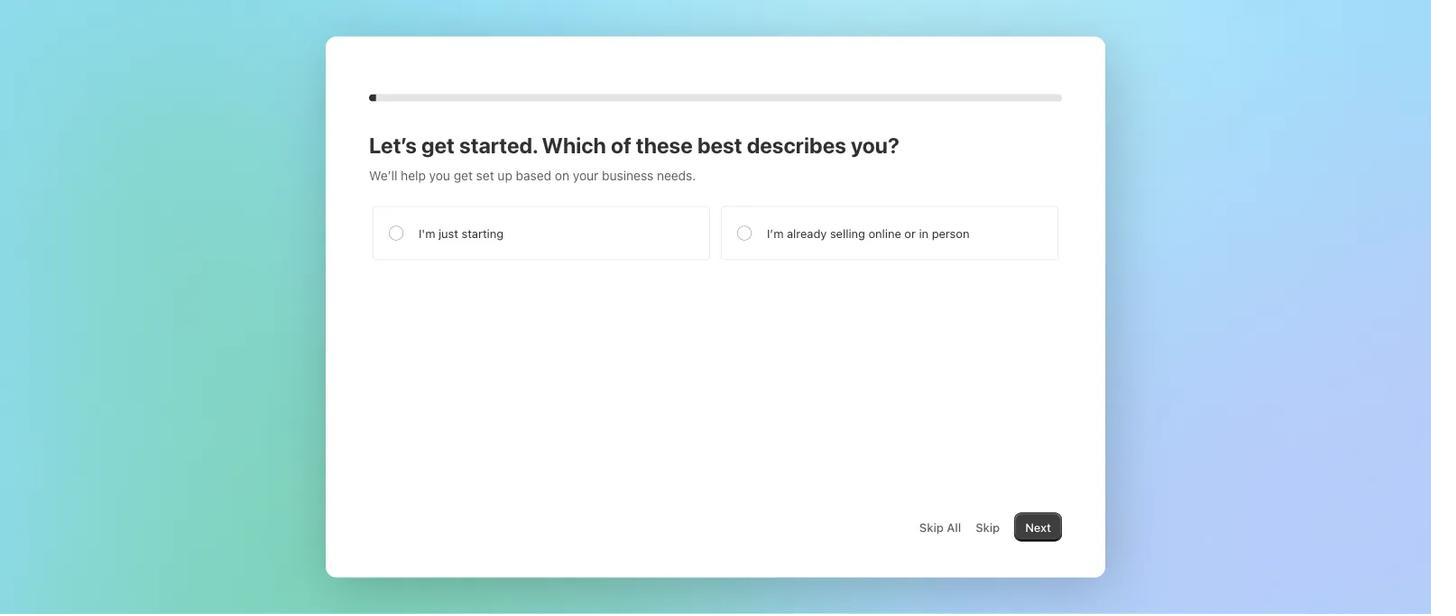 Task type: locate. For each thing, give the bounding box(es) containing it.
get left set
[[454, 168, 473, 183]]

on
[[555, 168, 570, 183]]

already
[[787, 227, 827, 240]]

in
[[919, 227, 929, 240]]

we'll
[[369, 168, 397, 183]]

1 horizontal spatial skip
[[976, 521, 1000, 534]]

you
[[429, 168, 450, 183]]

skip
[[920, 521, 944, 534], [976, 521, 1000, 534]]

all
[[947, 521, 961, 534]]

describes
[[747, 132, 846, 157]]

i'm
[[419, 227, 435, 240]]

i'm
[[767, 227, 784, 240]]

skip inside skip button
[[976, 521, 1000, 534]]

just
[[439, 227, 458, 240]]

skip inside skip all button
[[920, 521, 944, 534]]

skip left all
[[920, 521, 944, 534]]

skip right all
[[976, 521, 1000, 534]]

1 skip from the left
[[920, 521, 944, 534]]

skip for skip
[[976, 521, 1000, 534]]

skip for skip all
[[920, 521, 944, 534]]

which
[[542, 132, 606, 157]]

get up you
[[421, 132, 455, 157]]

based
[[516, 168, 552, 183]]

we'll help you get set up based on your business needs.
[[369, 168, 696, 183]]

help
[[401, 168, 426, 183]]

get
[[421, 132, 455, 157], [454, 168, 473, 183]]

2 skip from the left
[[976, 521, 1000, 534]]

skip button
[[965, 513, 1011, 542]]

set
[[476, 168, 494, 183]]

let's get started. which of these best describes you?
[[369, 132, 900, 157]]

0 horizontal spatial skip
[[920, 521, 944, 534]]

best
[[698, 132, 742, 157]]



Task type: describe. For each thing, give the bounding box(es) containing it.
person
[[932, 227, 970, 240]]

skip all button
[[909, 513, 972, 542]]

let's
[[369, 132, 417, 157]]

i'm already selling online or in person
[[767, 227, 970, 240]]

or
[[905, 227, 916, 240]]

business
[[602, 168, 654, 183]]

these
[[636, 132, 693, 157]]

started.
[[459, 132, 537, 157]]

your
[[573, 168, 599, 183]]

of
[[611, 132, 632, 157]]

starting
[[462, 227, 504, 240]]

skip all
[[920, 521, 961, 534]]

0 vertical spatial get
[[421, 132, 455, 157]]

next
[[1025, 521, 1051, 534]]

up
[[498, 168, 513, 183]]

you?
[[851, 132, 900, 157]]

next button
[[1015, 513, 1062, 542]]

1 vertical spatial get
[[454, 168, 473, 183]]

i'm just starting
[[419, 227, 504, 240]]

online
[[869, 227, 901, 240]]

needs.
[[657, 168, 696, 183]]

selling
[[830, 227, 865, 240]]



Task type: vqa. For each thing, say whether or not it's contained in the screenshot.
Next
yes



